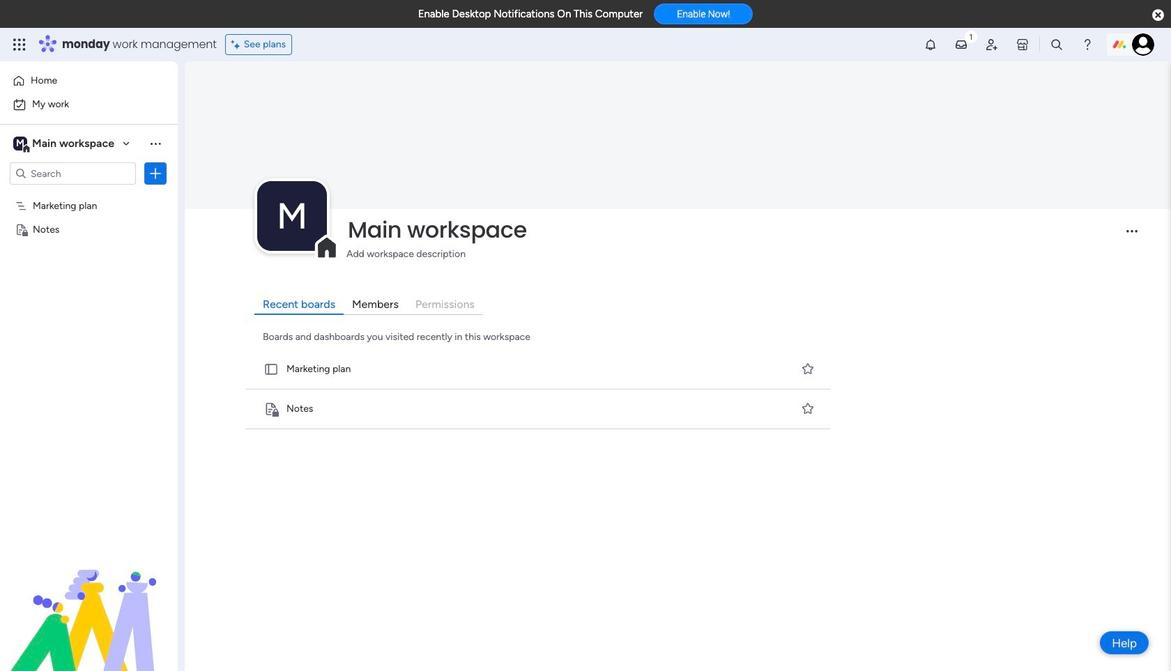Task type: vqa. For each thing, say whether or not it's contained in the screenshot.
By Appfire
no



Task type: describe. For each thing, give the bounding box(es) containing it.
invite members image
[[986, 38, 1000, 52]]

private board image
[[264, 402, 279, 417]]

see plans image
[[231, 37, 244, 52]]

public board image
[[264, 362, 279, 377]]

update feed image
[[955, 38, 969, 52]]

2 vertical spatial option
[[0, 193, 178, 196]]

1 horizontal spatial workspace image
[[257, 181, 327, 251]]

workspace image inside workspace selection element
[[13, 136, 27, 151]]

notifications image
[[924, 38, 938, 52]]

Search in workspace field
[[29, 166, 116, 182]]

dapulse close image
[[1153, 8, 1165, 22]]

private board image
[[15, 223, 28, 236]]

workspace selection element
[[13, 135, 116, 153]]

add to favorites image
[[801, 362, 815, 376]]

1 image
[[965, 29, 978, 44]]

monday marketplace image
[[1016, 38, 1030, 52]]



Task type: locate. For each thing, give the bounding box(es) containing it.
lottie animation image
[[0, 531, 178, 672]]

option
[[8, 70, 170, 92], [8, 93, 170, 116], [0, 193, 178, 196]]

list box
[[0, 191, 178, 429]]

kendall parks image
[[1133, 33, 1155, 56]]

None field
[[345, 215, 1115, 245]]

0 horizontal spatial workspace image
[[13, 136, 27, 151]]

quick search results list box
[[243, 350, 835, 430]]

0 vertical spatial option
[[8, 70, 170, 92]]

select product image
[[13, 38, 27, 52]]

help image
[[1081, 38, 1095, 52]]

0 vertical spatial workspace image
[[13, 136, 27, 151]]

1 vertical spatial option
[[8, 93, 170, 116]]

search everything image
[[1050, 38, 1064, 52]]

v2 ellipsis image
[[1127, 230, 1138, 242]]

add to favorites image
[[801, 402, 815, 416]]

options image
[[149, 167, 163, 181]]

1 vertical spatial workspace image
[[257, 181, 327, 251]]

lottie animation element
[[0, 531, 178, 672]]

workspace options image
[[149, 137, 163, 150]]

workspace image
[[13, 136, 27, 151], [257, 181, 327, 251]]



